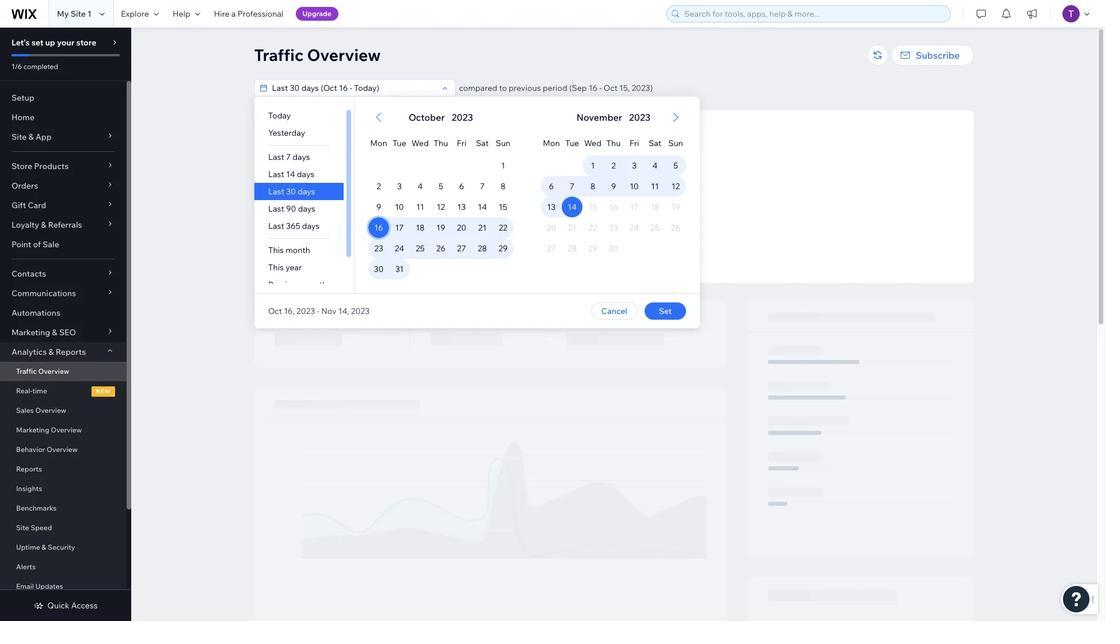 Task type: vqa. For each thing, say whether or not it's contained in the screenshot.
second tue from the left
yes



Task type: locate. For each thing, give the bounding box(es) containing it.
0 vertical spatial traffic overview
[[254, 45, 381, 65]]

2 thu from the left
[[606, 138, 621, 149]]

row containing 13
[[541, 197, 686, 218]]

your inside sidebar element
[[57, 37, 74, 48]]

1 horizontal spatial 8
[[590, 181, 595, 192]]

days for last 30 days
[[297, 187, 315, 197]]

month for this month
[[285, 245, 310, 256]]

1 grid from the left
[[354, 97, 527, 294]]

0 vertical spatial 10
[[630, 181, 639, 192]]

0 vertical spatial hire
[[214, 9, 230, 19]]

sale
[[43, 240, 59, 250]]

0 vertical spatial 16
[[589, 83, 598, 93]]

reports down "seo"
[[56, 347, 86, 358]]

sat for 7
[[476, 138, 489, 149]]

10 up 17
[[395, 202, 404, 212]]

analytics & reports button
[[0, 343, 127, 362]]

traffic overview
[[254, 45, 381, 65], [16, 367, 69, 376]]

1 right my
[[88, 9, 91, 19]]

14 up last 30 days
[[286, 169, 295, 180]]

0 horizontal spatial to
[[499, 83, 507, 93]]

22
[[499, 223, 507, 233]]

14
[[286, 169, 295, 180], [478, 202, 487, 212], [567, 202, 576, 212]]

traffic inside not enough traffic you'll get an overview once your site has more traffic.
[[626, 201, 649, 212]]

thu for 5
[[434, 138, 448, 149]]

wed down the november
[[584, 138, 601, 149]]

- right (sep
[[599, 83, 602, 93]]

site for site speed
[[16, 524, 29, 533]]

overview for the marketing overview link
[[51, 426, 82, 435]]

1 horizontal spatial 3
[[632, 161, 637, 171]]

to left previous
[[499, 83, 507, 93]]

last for last 90 days
[[268, 204, 284, 214]]

wed for 8
[[584, 138, 601, 149]]

14 left "15"
[[478, 202, 487, 212]]

& right loyalty
[[41, 220, 46, 230]]

5 up more
[[673, 161, 678, 171]]

alerts link
[[0, 558, 127, 577]]

1 vertical spatial reports
[[16, 465, 42, 474]]

16 right (sep
[[589, 83, 598, 93]]

overview down the 'analytics & reports'
[[38, 367, 69, 376]]

7 up tuesday, november 14, 2023 "cell"
[[570, 181, 574, 192]]

0 horizontal spatial thu
[[434, 138, 448, 149]]

days right 365
[[302, 221, 319, 231]]

2 grid from the left
[[527, 97, 700, 294]]

1 vertical spatial 2
[[376, 181, 381, 192]]

reports up insights
[[16, 465, 42, 474]]

4 last from the top
[[268, 204, 284, 214]]

overview down the marketing overview link
[[47, 446, 78, 454]]

to right how
[[600, 235, 606, 244]]

14 left not
[[567, 202, 576, 212]]

17
[[395, 223, 404, 233]]

0 horizontal spatial 2
[[376, 181, 381, 192]]

sidebar element
[[0, 28, 131, 622]]

7 up last 14 days
[[286, 152, 291, 162]]

2 horizontal spatial 14
[[567, 202, 576, 212]]

row group
[[354, 155, 527, 294], [527, 155, 700, 294]]

mon tue wed thu down the october
[[370, 138, 448, 149]]

0 horizontal spatial alert
[[405, 111, 476, 124]]

overview for behavior overview link
[[47, 446, 78, 454]]

30 down 23
[[374, 264, 383, 275]]

your inside not enough traffic you'll get an overview once your site has more traffic.
[[617, 215, 632, 224]]

wed
[[411, 138, 429, 149], [584, 138, 601, 149]]

7
[[286, 152, 291, 162], [480, 181, 485, 192], [570, 181, 574, 192]]

4 up "has"
[[652, 161, 657, 171]]

traffic down "analytics"
[[16, 367, 37, 376]]

8
[[500, 181, 505, 192], [590, 181, 595, 192]]

page skeleton image
[[254, 301, 974, 622]]

1 horizontal spatial sat
[[649, 138, 661, 149]]

store products
[[12, 161, 69, 172]]

1 horizontal spatial 2
[[611, 161, 616, 171]]

1 vertical spatial 16
[[374, 223, 383, 233]]

0 horizontal spatial wed
[[411, 138, 429, 149]]

0 vertical spatial reports
[[56, 347, 86, 358]]

your right boost
[[628, 235, 642, 244]]

& for uptime
[[42, 543, 46, 552]]

set button
[[645, 303, 686, 320]]

2 fri from the left
[[629, 138, 639, 149]]

month up oct 16, 2023 - nov 14, 2023
[[302, 280, 327, 290]]

traffic inside learn how to boost your traffic link
[[644, 235, 663, 244]]

sat down compared
[[476, 138, 489, 149]]

has
[[647, 215, 658, 224]]

6 up get
[[549, 181, 554, 192]]

0 vertical spatial site
[[71, 9, 86, 19]]

marketing inside dropdown button
[[12, 328, 50, 338]]

a for professional
[[231, 9, 236, 19]]

mon tue wed thu down the november
[[543, 138, 621, 149]]

365
[[286, 221, 300, 231]]

1 horizontal spatial to
[[600, 235, 606, 244]]

site right my
[[71, 9, 86, 19]]

list box
[[254, 107, 354, 294]]

new
[[96, 388, 111, 396]]

1 horizontal spatial 30
[[374, 264, 383, 275]]

& left "seo"
[[52, 328, 57, 338]]

not enough traffic you'll get an overview once your site has more traffic.
[[530, 201, 698, 224]]

16
[[589, 83, 598, 93], [374, 223, 383, 233]]

1 horizontal spatial 6
[[549, 181, 554, 192]]

marketing overview link
[[0, 421, 127, 440]]

0 vertical spatial marketing
[[12, 328, 50, 338]]

1 horizontal spatial 11
[[651, 181, 659, 192]]

period
[[543, 83, 568, 93]]

traffic.
[[678, 215, 698, 224]]

- left the nov
[[317, 306, 319, 317]]

fri for 6
[[457, 138, 466, 149]]

30
[[286, 187, 296, 197], [374, 264, 383, 275]]

8 up "15"
[[500, 181, 505, 192]]

let's set up your store
[[12, 37, 96, 48]]

0 vertical spatial traffic
[[626, 201, 649, 212]]

0 horizontal spatial 11
[[416, 202, 424, 212]]

boost
[[608, 235, 627, 244]]

last
[[268, 152, 284, 162], [268, 169, 284, 180], [268, 187, 284, 197], [268, 204, 284, 214], [268, 221, 284, 231]]

2 mon from the left
[[543, 138, 560, 149]]

1 vertical spatial oct
[[268, 306, 282, 317]]

wed down the october
[[411, 138, 429, 149]]

compared to previous period (sep 16 - oct 15, 2023)
[[459, 83, 653, 93]]

analytics
[[12, 347, 47, 358]]

marketing up "analytics"
[[12, 328, 50, 338]]

alert
[[405, 111, 476, 124], [573, 111, 654, 124]]

1 vertical spatial traffic
[[644, 235, 663, 244]]

1 horizontal spatial reports
[[56, 347, 86, 358]]

a down how
[[591, 252, 595, 261]]

card
[[28, 200, 46, 211]]

last left 365
[[268, 221, 284, 231]]

11
[[651, 181, 659, 192], [416, 202, 424, 212]]

14 inside "cell"
[[567, 202, 576, 212]]

month up year
[[285, 245, 310, 256]]

your left site
[[617, 215, 632, 224]]

2 last from the top
[[268, 169, 284, 180]]

site speed link
[[0, 519, 127, 538]]

28
[[478, 244, 487, 254]]

1 vertical spatial 3
[[397, 181, 402, 192]]

thu down the november
[[606, 138, 621, 149]]

13 up get
[[547, 202, 556, 212]]

loyalty
[[12, 220, 39, 230]]

1 vertical spatial hire
[[576, 252, 590, 261]]

of
[[33, 240, 41, 250]]

traffic up site
[[626, 201, 649, 212]]

store
[[76, 37, 96, 48]]

overview up marketing overview
[[35, 406, 66, 415]]

referrals
[[48, 220, 82, 230]]

2 wed from the left
[[584, 138, 601, 149]]

last down last 7 days
[[268, 169, 284, 180]]

9
[[611, 181, 616, 192], [376, 202, 381, 212]]

3 last from the top
[[268, 187, 284, 197]]

1 mon from the left
[[370, 138, 387, 149]]

0 vertical spatial traffic
[[254, 45, 304, 65]]

0 vertical spatial -
[[599, 83, 602, 93]]

alert down compared
[[405, 111, 476, 124]]

0 horizontal spatial 16
[[374, 223, 383, 233]]

quick access
[[47, 601, 98, 611]]

0 horizontal spatial hire
[[214, 9, 230, 19]]

tue for 7
[[565, 138, 579, 149]]

up
[[45, 37, 55, 48]]

last down last 14 days
[[268, 187, 284, 197]]

1 horizontal spatial oct
[[604, 83, 618, 93]]

1 horizontal spatial hire
[[576, 252, 590, 261]]

marketing up behavior at the left bottom of the page
[[16, 426, 49, 435]]

2 this from the top
[[268, 263, 284, 273]]

quick access button
[[34, 601, 98, 611]]

2 horizontal spatial 1
[[591, 161, 595, 171]]

5 up 19 at the top left
[[438, 181, 443, 192]]

traffic overview down upgrade button
[[254, 45, 381, 65]]

1 vertical spatial traffic overview
[[16, 367, 69, 376]]

7 up the 21
[[480, 181, 485, 192]]

previous
[[509, 83, 541, 93]]

2 mon tue wed thu from the left
[[543, 138, 621, 149]]

1 vertical spatial this
[[268, 263, 284, 273]]

9 up enough
[[611, 181, 616, 192]]

site
[[633, 215, 645, 224]]

grid
[[354, 97, 527, 294], [527, 97, 700, 294]]

thu down the october
[[434, 138, 448, 149]]

subscribe
[[916, 50, 960, 61]]

5 last from the top
[[268, 221, 284, 231]]

thu
[[434, 138, 448, 149], [606, 138, 621, 149]]

6 up 20
[[459, 181, 464, 192]]

16 left 17
[[374, 223, 383, 233]]

& for loyalty
[[41, 220, 46, 230]]

0 horizontal spatial mon
[[370, 138, 387, 149]]

alert containing october
[[405, 111, 476, 124]]

marketing
[[597, 252, 629, 261]]

last up last 14 days
[[268, 152, 284, 162]]

marketing
[[12, 328, 50, 338], [16, 426, 49, 435]]

days right 90
[[298, 204, 315, 214]]

1 horizontal spatial 7
[[480, 181, 485, 192]]

1 horizontal spatial sun
[[668, 138, 683, 149]]

grid containing november
[[527, 97, 700, 294]]

hire right help button
[[214, 9, 230, 19]]

uptime
[[16, 543, 40, 552]]

4 up 18
[[417, 181, 423, 192]]

0 vertical spatial 5
[[673, 161, 678, 171]]

traffic down professional
[[254, 45, 304, 65]]

&
[[28, 132, 34, 142], [41, 220, 46, 230], [52, 328, 57, 338], [49, 347, 54, 358], [42, 543, 46, 552]]

uptime & security link
[[0, 538, 127, 558]]

1 horizontal spatial 5
[[673, 161, 678, 171]]

traffic overview up time
[[16, 367, 69, 376]]

this left year
[[268, 263, 284, 273]]

1 fri from the left
[[457, 138, 466, 149]]

setup
[[12, 93, 34, 103]]

0 vertical spatial month
[[285, 245, 310, 256]]

1 vertical spatial 11
[[416, 202, 424, 212]]

time
[[32, 387, 47, 396]]

0 vertical spatial 12
[[671, 181, 680, 192]]

days
[[292, 152, 310, 162], [297, 169, 314, 180], [297, 187, 315, 197], [298, 204, 315, 214], [302, 221, 319, 231]]

your right up
[[57, 37, 74, 48]]

0 horizontal spatial 13
[[457, 202, 466, 212]]

2 up enough
[[611, 161, 616, 171]]

8 up not
[[590, 181, 595, 192]]

2 sun from the left
[[668, 138, 683, 149]]

marketing overview
[[16, 426, 82, 435]]

row containing 16
[[368, 218, 513, 238]]

this up this year
[[268, 245, 284, 256]]

1
[[88, 9, 91, 19], [501, 161, 505, 171], [591, 161, 595, 171]]

last left 90
[[268, 204, 284, 214]]

1 wed from the left
[[411, 138, 429, 149]]

1 horizontal spatial alert
[[573, 111, 654, 124]]

set
[[31, 37, 43, 48]]

alert down 15,
[[573, 111, 654, 124]]

0 horizontal spatial -
[[317, 306, 319, 317]]

last 14 days
[[268, 169, 314, 180]]

oct left 15,
[[604, 83, 618, 93]]

email
[[16, 583, 34, 591]]

12 up more
[[671, 181, 680, 192]]

1 sun from the left
[[495, 138, 510, 149]]

hire down how
[[576, 252, 590, 261]]

1 mon tue wed thu from the left
[[370, 138, 448, 149]]

days up last 30 days
[[297, 169, 314, 180]]

1 vertical spatial traffic
[[16, 367, 37, 376]]

november
[[576, 112, 622, 123]]

1 vertical spatial month
[[302, 280, 327, 290]]

tue
[[392, 138, 406, 149], [565, 138, 579, 149]]

& right uptime
[[42, 543, 46, 552]]

0 vertical spatial 4
[[652, 161, 657, 171]]

traffic down "has"
[[644, 235, 663, 244]]

30 up 90
[[286, 187, 296, 197]]

9 up monday, october 16, 2023 cell
[[376, 202, 381, 212]]

12 up 19 at the top left
[[437, 202, 445, 212]]

& left app
[[28, 132, 34, 142]]

oct left 16,
[[268, 306, 282, 317]]

1 this from the top
[[268, 245, 284, 256]]

site inside "site speed" link
[[16, 524, 29, 533]]

behavior overview
[[16, 446, 78, 454]]

0 vertical spatial 3
[[632, 161, 637, 171]]

fri for 10
[[629, 138, 639, 149]]

13 up 20
[[457, 202, 466, 212]]

monday, october 16, 2023 cell
[[368, 218, 389, 238]]

1 horizontal spatial tue
[[565, 138, 579, 149]]

1 vertical spatial 5
[[438, 181, 443, 192]]

site left speed
[[16, 524, 29, 533]]

0 vertical spatial 11
[[651, 181, 659, 192]]

2 13 from the left
[[547, 202, 556, 212]]

& down the marketing & seo
[[49, 347, 54, 358]]

2 8 from the left
[[590, 181, 595, 192]]

0 horizontal spatial 14
[[286, 169, 295, 180]]

16 inside cell
[[374, 223, 383, 233]]

5
[[673, 161, 678, 171], [438, 181, 443, 192]]

row
[[368, 128, 513, 155], [541, 128, 686, 155], [541, 155, 686, 176], [368, 176, 513, 197], [541, 176, 686, 197], [368, 197, 513, 218], [541, 197, 686, 218], [368, 218, 513, 238], [541, 218, 686, 238], [368, 238, 513, 259], [541, 238, 686, 259], [368, 259, 513, 280]]

1 horizontal spatial 9
[[611, 181, 616, 192]]

0 horizontal spatial 8
[[500, 181, 505, 192]]

row containing 23
[[368, 238, 513, 259]]

my site 1
[[57, 9, 91, 19]]

31
[[395, 264, 403, 275]]

1 last from the top
[[268, 152, 284, 162]]

2 alert from the left
[[573, 111, 654, 124]]

automations link
[[0, 303, 127, 323]]

2 tue from the left
[[565, 138, 579, 149]]

marketing for marketing overview
[[16, 426, 49, 435]]

1 vertical spatial 12
[[437, 202, 445, 212]]

2023 right 14,
[[351, 306, 369, 317]]

1 up "15"
[[501, 161, 505, 171]]

sun for 8
[[495, 138, 510, 149]]

1 horizontal spatial traffic overview
[[254, 45, 381, 65]]

hire a marketing expert link
[[576, 251, 652, 262]]

this year
[[268, 263, 302, 273]]

0 vertical spatial your
[[57, 37, 74, 48]]

days up "last 90 days"
[[297, 187, 315, 197]]

1 horizontal spatial wed
[[584, 138, 601, 149]]

3 up 17
[[397, 181, 402, 192]]

sales
[[16, 406, 34, 415]]

1 thu from the left
[[434, 138, 448, 149]]

3 up not enough traffic you'll get an overview once your site has more traffic.
[[632, 161, 637, 171]]

11 up 18
[[416, 202, 424, 212]]

0 horizontal spatial traffic
[[16, 367, 37, 376]]

overview down sales overview link
[[51, 426, 82, 435]]

1 alert from the left
[[405, 111, 476, 124]]

1 vertical spatial site
[[12, 132, 27, 142]]

10
[[630, 181, 639, 192], [395, 202, 404, 212]]

(sep
[[569, 83, 587, 93]]

0 horizontal spatial traffic overview
[[16, 367, 69, 376]]

1 vertical spatial marketing
[[16, 426, 49, 435]]

home
[[12, 112, 34, 123]]

sun
[[495, 138, 510, 149], [668, 138, 683, 149]]

2 up monday, october 16, 2023 cell
[[376, 181, 381, 192]]

0 horizontal spatial 30
[[286, 187, 296, 197]]

0 vertical spatial this
[[268, 245, 284, 256]]

0 horizontal spatial tue
[[392, 138, 406, 149]]

1 sat from the left
[[476, 138, 489, 149]]

10 up not enough traffic you'll get an overview once your site has more traffic.
[[630, 181, 639, 192]]

2 sat from the left
[[649, 138, 661, 149]]

last for last 365 days
[[268, 221, 284, 231]]

sun for 12
[[668, 138, 683, 149]]

0 horizontal spatial 10
[[395, 202, 404, 212]]

traffic overview inside sidebar element
[[16, 367, 69, 376]]

row containing 1
[[541, 155, 686, 176]]

1 vertical spatial -
[[317, 306, 319, 317]]

1 horizontal spatial 13
[[547, 202, 556, 212]]

1 13 from the left
[[457, 202, 466, 212]]

site down home
[[12, 132, 27, 142]]

1 up not
[[591, 161, 595, 171]]

last for last 7 days
[[268, 152, 284, 162]]

sat for 11
[[649, 138, 661, 149]]

1 horizontal spatial thu
[[606, 138, 621, 149]]

11 up "has"
[[651, 181, 659, 192]]

days up last 14 days
[[292, 152, 310, 162]]

1 tue from the left
[[392, 138, 406, 149]]

expert
[[631, 252, 652, 261]]

1 horizontal spatial 4
[[652, 161, 657, 171]]

wed for 4
[[411, 138, 429, 149]]

days for last 365 days
[[302, 221, 319, 231]]

sat down 2023)
[[649, 138, 661, 149]]

traffic
[[254, 45, 304, 65], [16, 367, 37, 376]]

1 horizontal spatial mon
[[543, 138, 560, 149]]

25
[[415, 244, 425, 254]]

0 horizontal spatial sun
[[495, 138, 510, 149]]

grid containing october
[[354, 97, 527, 294]]

2023 right 16,
[[296, 306, 315, 317]]

overview for sales overview link
[[35, 406, 66, 415]]

a left professional
[[231, 9, 236, 19]]

None field
[[269, 80, 438, 96]]

0 horizontal spatial 6
[[459, 181, 464, 192]]

2 vertical spatial site
[[16, 524, 29, 533]]

-
[[599, 83, 602, 93], [317, 306, 319, 317]]

site inside site & app dropdown button
[[12, 132, 27, 142]]

0 horizontal spatial mon tue wed thu
[[370, 138, 448, 149]]



Task type: describe. For each thing, give the bounding box(es) containing it.
access
[[71, 601, 98, 611]]

0 vertical spatial to
[[499, 83, 507, 93]]

2023 down compared
[[452, 112, 473, 123]]

previous
[[268, 280, 300, 290]]

& for site
[[28, 132, 34, 142]]

subscribe button
[[892, 45, 974, 66]]

reports inside popup button
[[56, 347, 86, 358]]

real-time
[[16, 387, 47, 396]]

contacts button
[[0, 264, 127, 284]]

1 vertical spatial to
[[600, 235, 606, 244]]

setup link
[[0, 88, 127, 108]]

how
[[585, 235, 598, 244]]

1 vertical spatial 4
[[417, 181, 423, 192]]

1 horizontal spatial 12
[[671, 181, 680, 192]]

1/6 completed
[[12, 62, 58, 71]]

0 vertical spatial 9
[[611, 181, 616, 192]]

home link
[[0, 108, 127, 127]]

october
[[408, 112, 445, 123]]

2023 down 2023)
[[629, 112, 650, 123]]

23
[[374, 244, 383, 254]]

uptime & security
[[16, 543, 75, 552]]

orders button
[[0, 176, 127, 196]]

this month
[[268, 245, 310, 256]]

2 vertical spatial your
[[628, 235, 642, 244]]

21
[[478, 223, 486, 233]]

products
[[34, 161, 69, 172]]

mon for 2
[[370, 138, 387, 149]]

1 vertical spatial 10
[[395, 202, 404, 212]]

gift
[[12, 200, 26, 211]]

set
[[659, 306, 672, 317]]

marketing for marketing & seo
[[12, 328, 50, 338]]

insights link
[[0, 480, 127, 499]]

store
[[12, 161, 32, 172]]

0 horizontal spatial 12
[[437, 202, 445, 212]]

learn how to boost your traffic link
[[565, 234, 663, 244]]

traffic overview link
[[0, 362, 127, 382]]

mon tue wed thu for 7
[[543, 138, 621, 149]]

upgrade button
[[296, 7, 338, 21]]

30 inside row
[[374, 264, 383, 275]]

days for last 14 days
[[297, 169, 314, 180]]

explore
[[121, 9, 149, 19]]

today
[[268, 111, 291, 121]]

90
[[286, 204, 296, 214]]

row containing 30
[[368, 259, 513, 280]]

sales overview link
[[0, 401, 127, 421]]

0 horizontal spatial reports
[[16, 465, 42, 474]]

completed
[[23, 62, 58, 71]]

benchmarks link
[[0, 499, 127, 519]]

thu for 9
[[606, 138, 621, 149]]

hire for hire a marketing expert
[[576, 252, 590, 261]]

email updates
[[16, 583, 63, 591]]

reports link
[[0, 460, 127, 480]]

insights
[[16, 485, 42, 493]]

row containing 6
[[541, 176, 686, 197]]

alert containing november
[[573, 111, 654, 124]]

alerts
[[16, 563, 36, 572]]

overview down upgrade button
[[307, 45, 381, 65]]

hire a marketing expert
[[576, 252, 652, 261]]

a for marketing
[[591, 252, 595, 261]]

security
[[48, 543, 75, 552]]

site for site & app
[[12, 132, 27, 142]]

20
[[457, 223, 466, 233]]

an
[[560, 215, 568, 224]]

days for last 90 days
[[298, 204, 315, 214]]

overview
[[570, 215, 599, 224]]

marketing & seo
[[12, 328, 76, 338]]

site speed
[[16, 524, 52, 533]]

1 horizontal spatial -
[[599, 83, 602, 93]]

Search for tools, apps, help & more... field
[[681, 6, 947, 22]]

0 horizontal spatial 1
[[88, 9, 91, 19]]

overview for traffic overview link
[[38, 367, 69, 376]]

last 90 days
[[268, 204, 315, 214]]

list box containing today
[[254, 107, 354, 294]]

1 horizontal spatial 16
[[589, 83, 598, 93]]

1 6 from the left
[[459, 181, 464, 192]]

benchmarks
[[16, 504, 57, 513]]

hire a professional link
[[207, 0, 290, 28]]

14,
[[338, 306, 349, 317]]

0 horizontal spatial oct
[[268, 306, 282, 317]]

1 vertical spatial 9
[[376, 202, 381, 212]]

1 8 from the left
[[500, 181, 505, 192]]

18
[[416, 223, 424, 233]]

hire for hire a professional
[[214, 9, 230, 19]]

row containing 2
[[368, 176, 513, 197]]

my
[[57, 9, 69, 19]]

previous month
[[268, 280, 327, 290]]

point of sale
[[12, 240, 59, 250]]

real-
[[16, 387, 32, 396]]

upgrade
[[303, 9, 331, 18]]

tue for 3
[[392, 138, 406, 149]]

tuesday, november 14, 2023 cell
[[562, 197, 582, 218]]

month for previous month
[[302, 280, 327, 290]]

24
[[395, 244, 404, 254]]

site & app button
[[0, 127, 127, 147]]

0 vertical spatial oct
[[604, 83, 618, 93]]

help button
[[166, 0, 207, 28]]

0 horizontal spatial 3
[[397, 181, 402, 192]]

contacts
[[12, 269, 46, 279]]

sales overview
[[16, 406, 66, 415]]

learn
[[565, 235, 583, 244]]

2 row group from the left
[[527, 155, 700, 294]]

behavior
[[16, 446, 45, 454]]

email updates link
[[0, 577, 127, 597]]

2 horizontal spatial 7
[[570, 181, 574, 192]]

seo
[[59, 328, 76, 338]]

updates
[[35, 583, 63, 591]]

cancel
[[601, 306, 627, 317]]

16,
[[284, 306, 294, 317]]

days for last 7 days
[[292, 152, 310, 162]]

traffic inside sidebar element
[[16, 367, 37, 376]]

last for last 14 days
[[268, 169, 284, 180]]

0 horizontal spatial 7
[[286, 152, 291, 162]]

26
[[436, 244, 445, 254]]

0 horizontal spatial 5
[[438, 181, 443, 192]]

15
[[499, 202, 507, 212]]

loyalty & referrals button
[[0, 215, 127, 235]]

1 horizontal spatial 14
[[478, 202, 487, 212]]

this for this year
[[268, 263, 284, 273]]

last for last 30 days
[[268, 187, 284, 197]]

& for analytics
[[49, 347, 54, 358]]

cancel button
[[591, 303, 638, 320]]

mon for 6
[[543, 138, 560, 149]]

2023)
[[632, 83, 653, 93]]

this for this month
[[268, 245, 284, 256]]

0 vertical spatial 30
[[286, 187, 296, 197]]

1 row group from the left
[[354, 155, 527, 294]]

mon tue wed thu for 3
[[370, 138, 448, 149]]

2 6 from the left
[[549, 181, 554, 192]]

get
[[548, 215, 559, 224]]

you'll
[[530, 215, 546, 224]]

oct 16, 2023 - nov 14, 2023
[[268, 306, 369, 317]]

& for marketing
[[52, 328, 57, 338]]

not
[[579, 201, 593, 212]]

point of sale link
[[0, 235, 127, 254]]

0 vertical spatial 2
[[611, 161, 616, 171]]

once
[[600, 215, 616, 224]]

1 horizontal spatial 1
[[501, 161, 505, 171]]

help
[[173, 9, 190, 19]]

row containing 9
[[368, 197, 513, 218]]

store products button
[[0, 157, 127, 176]]



